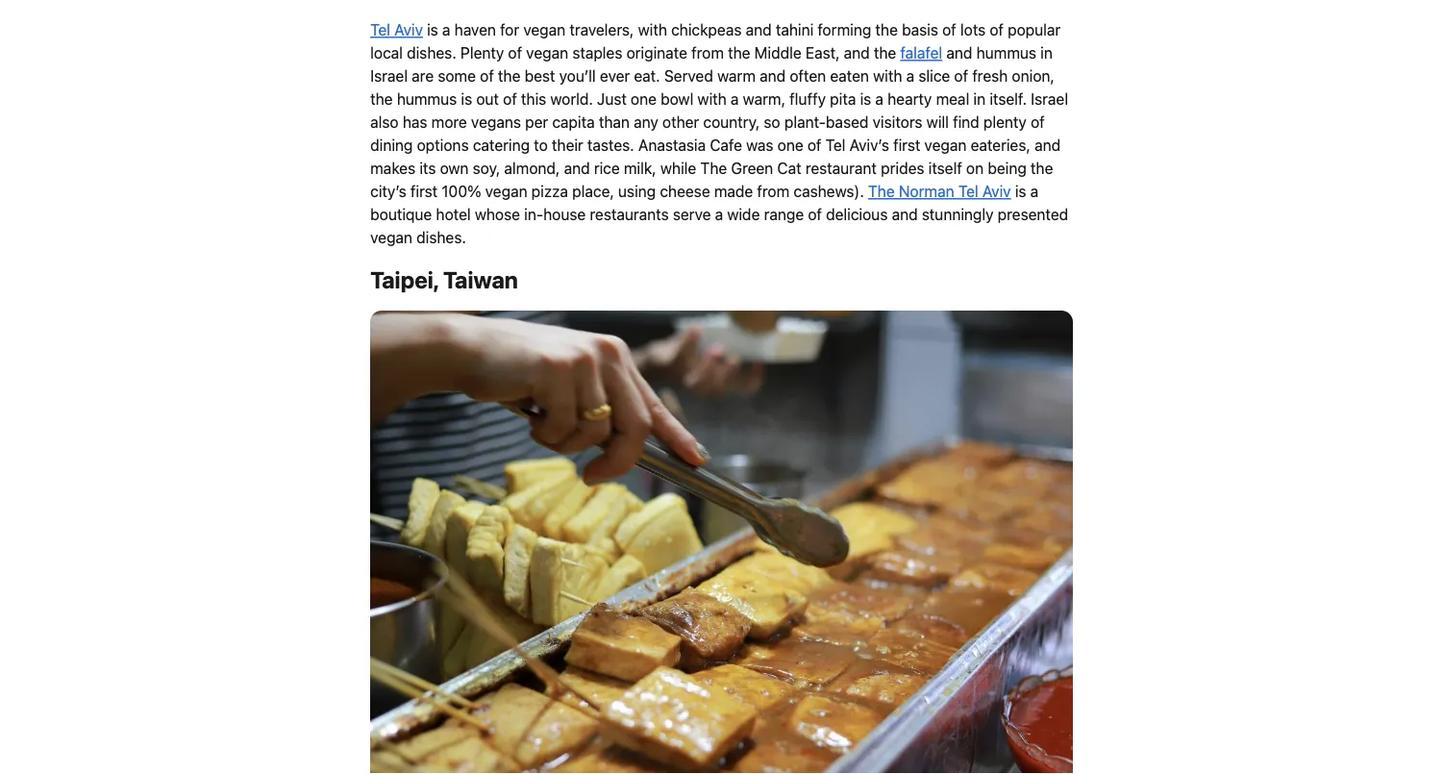 Task type: vqa. For each thing, say whether or not it's contained in the screenshot.
for
yes



Task type: describe. For each thing, give the bounding box(es) containing it.
a left wide
[[715, 205, 723, 224]]

and down their
[[564, 159, 590, 177]]

basis
[[902, 21, 938, 39]]

find
[[953, 113, 980, 131]]

some
[[438, 67, 476, 85]]

based
[[826, 113, 869, 131]]

its
[[420, 159, 436, 177]]

often
[[790, 67, 826, 85]]

0 horizontal spatial one
[[631, 90, 657, 108]]

bowl
[[661, 90, 694, 108]]

100%
[[442, 182, 481, 201]]

so
[[764, 113, 780, 131]]

from inside and hummus in israel are some of the best you'll ever eat. served warm and often eaten with a slice of fresh onion, the hummus is out of this world. just one bowl with a warm, fluffy pita is a hearty meal in itself. israel also has more vegans per capita than any other country, so plant-based visitors will find plenty of dining options catering to their tastes. anastasia cafe was one of tel aviv's first vegan eateries, and makes its own soy, almond, and rice milk, while the green cat restaurant prides itself on being the city's first 100% vegan pizza place, using cheese made from cashews).
[[757, 182, 790, 201]]

green
[[731, 159, 773, 177]]

vegan up itself
[[925, 136, 967, 154]]

warm
[[717, 67, 756, 85]]

cafe
[[710, 136, 742, 154]]

per
[[525, 113, 548, 131]]

whose
[[475, 205, 520, 224]]

1 horizontal spatial aviv
[[983, 182, 1011, 201]]

local
[[370, 44, 403, 62]]

has
[[403, 113, 427, 131]]

house
[[543, 205, 586, 224]]

1 horizontal spatial israel
[[1031, 90, 1068, 108]]

the up warm at the top
[[728, 44, 751, 62]]

dining
[[370, 136, 413, 154]]

slice
[[919, 67, 950, 85]]

pizza
[[532, 182, 568, 201]]

tahini
[[776, 21, 814, 39]]

vegan right for
[[523, 21, 566, 39]]

the left the basis
[[875, 21, 898, 39]]

taiwan
[[443, 266, 518, 293]]

are
[[412, 67, 434, 85]]

restaurants
[[590, 205, 669, 224]]

you'll
[[559, 67, 596, 85]]

itself
[[929, 159, 962, 177]]

originate
[[627, 44, 687, 62]]

capita
[[552, 113, 595, 131]]

out
[[476, 90, 499, 108]]

forming
[[818, 21, 871, 39]]

meal
[[936, 90, 970, 108]]

a up hearty
[[906, 67, 915, 85]]

being
[[988, 159, 1027, 177]]

of down plant-
[[808, 136, 822, 154]]

the left falafel
[[874, 44, 896, 62]]

0 horizontal spatial israel
[[370, 67, 408, 85]]

made
[[714, 182, 753, 201]]

the norman tel aviv
[[868, 182, 1011, 201]]

served
[[664, 67, 713, 85]]

haven
[[455, 21, 496, 39]]

on
[[966, 159, 984, 177]]

range
[[764, 205, 804, 224]]

norman
[[899, 182, 955, 201]]

ever
[[600, 67, 630, 85]]

serve
[[673, 205, 711, 224]]

was
[[746, 136, 774, 154]]

onion,
[[1012, 67, 1055, 85]]

of right "lots"
[[990, 21, 1004, 39]]

visitors
[[873, 113, 923, 131]]

of inside the is a boutique hotel whose in-house restaurants serve a wide range of delicious and stunningly presented vegan dishes.
[[808, 205, 822, 224]]

and down "lots"
[[947, 44, 973, 62]]

and hummus in israel are some of the best you'll ever eat. served warm and often eaten with a slice of fresh onion, the hummus is out of this world. just one bowl with a warm, fluffy pita is a hearty meal in itself. israel also has more vegans per capita than any other country, so plant-based visitors will find plenty of dining options catering to their tastes. anastasia cafe was one of tel aviv's first vegan eateries, and makes its own soy, almond, and rice milk, while the green cat restaurant prides itself on being the city's first 100% vegan pizza place, using cheese made from cashews).
[[370, 44, 1068, 201]]

a up presented
[[1030, 182, 1039, 201]]

dishes. for haven
[[407, 44, 457, 62]]

tel aviv
[[370, 21, 423, 39]]

pita
[[830, 90, 856, 108]]

vegan inside the is a boutique hotel whose in-house restaurants serve a wide range of delicious and stunningly presented vegan dishes.
[[370, 228, 413, 247]]

plenty
[[461, 44, 504, 62]]

will
[[927, 113, 949, 131]]

itself.
[[990, 90, 1027, 108]]

is a haven for vegan travelers, with chickpeas and tahini forming the basis of lots of popular local dishes. plenty of vegan staples originate from the middle east, and the
[[370, 21, 1061, 62]]

their
[[552, 136, 583, 154]]

tastes.
[[587, 136, 634, 154]]

a down warm at the top
[[731, 90, 739, 108]]

0 horizontal spatial aviv
[[394, 21, 423, 39]]

fresh
[[972, 67, 1008, 85]]

delicious
[[826, 205, 888, 224]]

rice
[[594, 159, 620, 177]]

dishes. for boutique
[[417, 228, 466, 247]]

2 horizontal spatial tel
[[959, 182, 979, 201]]

anastasia
[[638, 136, 706, 154]]

options
[[417, 136, 469, 154]]

1 vertical spatial with
[[873, 67, 902, 85]]

also
[[370, 113, 399, 131]]

the up also
[[370, 90, 393, 108]]

is left out
[[461, 90, 472, 108]]

this
[[521, 90, 546, 108]]

eateries,
[[971, 136, 1031, 154]]

is a boutique hotel whose in-house restaurants serve a wide range of delicious and stunningly presented vegan dishes.
[[370, 182, 1068, 247]]

a up 'visitors'
[[875, 90, 884, 108]]

world.
[[550, 90, 593, 108]]

and inside the is a boutique hotel whose in-house restaurants serve a wide range of delicious and stunningly presented vegan dishes.
[[892, 205, 918, 224]]

vegan up best
[[526, 44, 568, 62]]

taipei, taiwan
[[370, 266, 518, 293]]

the inside and hummus in israel are some of the best you'll ever eat. served warm and often eaten with a slice of fresh onion, the hummus is out of this world. just one bowl with a warm, fluffy pita is a hearty meal in itself. israel also has more vegans per capita than any other country, so plant-based visitors will find plenty of dining options catering to their tastes. anastasia cafe was one of tel aviv's first vegan eateries, and makes its own soy, almond, and rice milk, while the green cat restaurant prides itself on being the city's first 100% vegan pizza place, using cheese made from cashews).
[[700, 159, 727, 177]]

eat.
[[634, 67, 660, 85]]



Task type: locate. For each thing, give the bounding box(es) containing it.
falafel
[[901, 44, 943, 62]]

1 horizontal spatial with
[[698, 90, 727, 108]]

0 horizontal spatial hummus
[[397, 90, 457, 108]]

in
[[1041, 44, 1053, 62], [974, 90, 986, 108]]

tel
[[370, 21, 390, 39], [826, 136, 846, 154], [959, 182, 979, 201]]

of
[[942, 21, 956, 39], [990, 21, 1004, 39], [508, 44, 522, 62], [480, 67, 494, 85], [954, 67, 968, 85], [503, 90, 517, 108], [1031, 113, 1045, 131], [808, 136, 822, 154], [808, 205, 822, 224]]

tel up 'local'
[[370, 21, 390, 39]]

1 vertical spatial in
[[974, 90, 986, 108]]

hummus up the fresh at the top of page
[[977, 44, 1037, 62]]

1 vertical spatial from
[[757, 182, 790, 201]]

tel aviv link
[[370, 21, 423, 39]]

dishes. inside is a haven for vegan travelers, with chickpeas and tahini forming the basis of lots of popular local dishes. plenty of vegan staples originate from the middle east, and the
[[407, 44, 457, 62]]

0 horizontal spatial from
[[691, 44, 724, 62]]

the
[[700, 159, 727, 177], [868, 182, 895, 201]]

0 vertical spatial tel
[[370, 21, 390, 39]]

the down prides
[[868, 182, 895, 201]]

hotel
[[436, 205, 471, 224]]

soy,
[[473, 159, 500, 177]]

enjoy some street food like stinky tofu image
[[370, 311, 1073, 774]]

israel down onion,
[[1031, 90, 1068, 108]]

middle
[[755, 44, 802, 62]]

lots
[[961, 21, 986, 39]]

0 horizontal spatial the
[[700, 159, 727, 177]]

1 vertical spatial dishes.
[[417, 228, 466, 247]]

and down norman
[[892, 205, 918, 224]]

vegan down boutique
[[370, 228, 413, 247]]

catering
[[473, 136, 530, 154]]

0 horizontal spatial with
[[638, 21, 667, 39]]

and up middle
[[746, 21, 772, 39]]

than
[[599, 113, 630, 131]]

2 horizontal spatial with
[[873, 67, 902, 85]]

is up presented
[[1015, 182, 1026, 201]]

and right eateries,
[[1035, 136, 1061, 154]]

hearty
[[888, 90, 932, 108]]

vegan up whose
[[485, 182, 527, 201]]

dishes. up are
[[407, 44, 457, 62]]

falafel link
[[901, 44, 943, 62]]

1 horizontal spatial in
[[1041, 44, 1053, 62]]

of down cashews).
[[808, 205, 822, 224]]

1 vertical spatial one
[[778, 136, 804, 154]]

cat
[[777, 159, 802, 177]]

own
[[440, 159, 469, 177]]

first down its
[[411, 182, 438, 201]]

hummus down are
[[397, 90, 457, 108]]

0 vertical spatial in
[[1041, 44, 1053, 62]]

1 vertical spatial first
[[411, 182, 438, 201]]

dishes. inside the is a boutique hotel whose in-house restaurants serve a wide range of delicious and stunningly presented vegan dishes.
[[417, 228, 466, 247]]

2 vertical spatial with
[[698, 90, 727, 108]]

in down popular in the right of the page
[[1041, 44, 1053, 62]]

to
[[534, 136, 548, 154]]

0 horizontal spatial first
[[411, 182, 438, 201]]

vegans
[[471, 113, 521, 131]]

the norman tel aviv link
[[868, 182, 1011, 201]]

1 vertical spatial aviv
[[983, 182, 1011, 201]]

1 horizontal spatial first
[[893, 136, 921, 154]]

0 vertical spatial with
[[638, 21, 667, 39]]

taipei,
[[370, 266, 438, 293]]

with
[[638, 21, 667, 39], [873, 67, 902, 85], [698, 90, 727, 108]]

the
[[875, 21, 898, 39], [728, 44, 751, 62], [874, 44, 896, 62], [498, 67, 521, 85], [370, 90, 393, 108], [1031, 159, 1053, 177]]

of left "lots"
[[942, 21, 956, 39]]

chickpeas
[[671, 21, 742, 39]]

cheese
[[660, 182, 710, 201]]

of down for
[[508, 44, 522, 62]]

1 vertical spatial hummus
[[397, 90, 457, 108]]

any
[[634, 113, 658, 131]]

is inside is a haven for vegan travelers, with chickpeas and tahini forming the basis of lots of popular local dishes. plenty of vegan staples originate from the middle east, and the
[[427, 21, 438, 39]]

more
[[431, 113, 467, 131]]

east,
[[806, 44, 840, 62]]

and up "eaten"
[[844, 44, 870, 62]]

from inside is a haven for vegan travelers, with chickpeas and tahini forming the basis of lots of popular local dishes. plenty of vegan staples originate from the middle east, and the
[[691, 44, 724, 62]]

of up meal
[[954, 67, 968, 85]]

with up country,
[[698, 90, 727, 108]]

one up cat
[[778, 136, 804, 154]]

tel down on
[[959, 182, 979, 201]]

with up hearty
[[873, 67, 902, 85]]

from up the range
[[757, 182, 790, 201]]

tel up restaurant
[[826, 136, 846, 154]]

travelers,
[[570, 21, 634, 39]]

using
[[618, 182, 656, 201]]

wide
[[727, 205, 760, 224]]

1 vertical spatial israel
[[1031, 90, 1068, 108]]

cashews).
[[794, 182, 864, 201]]

0 horizontal spatial tel
[[370, 21, 390, 39]]

and down middle
[[760, 67, 786, 85]]

dishes.
[[407, 44, 457, 62], [417, 228, 466, 247]]

of up out
[[480, 67, 494, 85]]

aviv's
[[850, 136, 889, 154]]

a left haven
[[442, 21, 450, 39]]

from down chickpeas
[[691, 44, 724, 62]]

0 vertical spatial one
[[631, 90, 657, 108]]

city's
[[370, 182, 407, 201]]

0 vertical spatial israel
[[370, 67, 408, 85]]

1 horizontal spatial the
[[868, 182, 895, 201]]

0 vertical spatial the
[[700, 159, 727, 177]]

one up any
[[631, 90, 657, 108]]

israel down 'local'
[[370, 67, 408, 85]]

almond,
[[504, 159, 560, 177]]

is right the tel aviv link
[[427, 21, 438, 39]]

the down the "cafe"
[[700, 159, 727, 177]]

and
[[746, 21, 772, 39], [844, 44, 870, 62], [947, 44, 973, 62], [760, 67, 786, 85], [1035, 136, 1061, 154], [564, 159, 590, 177], [892, 205, 918, 224]]

is
[[427, 21, 438, 39], [461, 90, 472, 108], [860, 90, 871, 108], [1015, 182, 1026, 201]]

country,
[[703, 113, 760, 131]]

just
[[597, 90, 627, 108]]

aviv
[[394, 21, 423, 39], [983, 182, 1011, 201]]

warm,
[[743, 90, 786, 108]]

eaten
[[830, 67, 869, 85]]

first up prides
[[893, 136, 921, 154]]

the right being
[[1031, 159, 1053, 177]]

0 vertical spatial first
[[893, 136, 921, 154]]

0 vertical spatial dishes.
[[407, 44, 457, 62]]

a
[[442, 21, 450, 39], [906, 67, 915, 85], [731, 90, 739, 108], [875, 90, 884, 108], [1030, 182, 1039, 201], [715, 205, 723, 224]]

makes
[[370, 159, 416, 177]]

stunningly
[[922, 205, 994, 224]]

is inside the is a boutique hotel whose in-house restaurants serve a wide range of delicious and stunningly presented vegan dishes.
[[1015, 182, 1026, 201]]

1 horizontal spatial one
[[778, 136, 804, 154]]

in down the fresh at the top of page
[[974, 90, 986, 108]]

plenty
[[984, 113, 1027, 131]]

0 vertical spatial aviv
[[394, 21, 423, 39]]

in-
[[524, 205, 543, 224]]

aviv down being
[[983, 182, 1011, 201]]

1 horizontal spatial from
[[757, 182, 790, 201]]

best
[[525, 67, 555, 85]]

1 horizontal spatial hummus
[[977, 44, 1037, 62]]

popular
[[1008, 21, 1061, 39]]

is right pita
[[860, 90, 871, 108]]

1 vertical spatial the
[[868, 182, 895, 201]]

1 horizontal spatial tel
[[826, 136, 846, 154]]

of right plenty
[[1031, 113, 1045, 131]]

for
[[500, 21, 519, 39]]

the left best
[[498, 67, 521, 85]]

other
[[662, 113, 699, 131]]

with up the originate
[[638, 21, 667, 39]]

tel inside and hummus in israel are some of the best you'll ever eat. served warm and often eaten with a slice of fresh onion, the hummus is out of this world. just one bowl with a warm, fluffy pita is a hearty meal in itself. israel also has more vegans per capita than any other country, so plant-based visitors will find plenty of dining options catering to their tastes. anastasia cafe was one of tel aviv's first vegan eateries, and makes its own soy, almond, and rice milk, while the green cat restaurant prides itself on being the city's first 100% vegan pizza place, using cheese made from cashews).
[[826, 136, 846, 154]]

aviv up 'local'
[[394, 21, 423, 39]]

boutique
[[370, 205, 432, 224]]

2 vertical spatial tel
[[959, 182, 979, 201]]

while
[[660, 159, 696, 177]]

with inside is a haven for vegan travelers, with chickpeas and tahini forming the basis of lots of popular local dishes. plenty of vegan staples originate from the middle east, and the
[[638, 21, 667, 39]]

0 horizontal spatial in
[[974, 90, 986, 108]]

staples
[[572, 44, 622, 62]]

milk,
[[624, 159, 656, 177]]

presented
[[998, 205, 1068, 224]]

plant-
[[784, 113, 826, 131]]

restaurant
[[806, 159, 877, 177]]

prides
[[881, 159, 925, 177]]

1 vertical spatial tel
[[826, 136, 846, 154]]

place,
[[572, 182, 614, 201]]

dishes. down hotel
[[417, 228, 466, 247]]

a inside is a haven for vegan travelers, with chickpeas and tahini forming the basis of lots of popular local dishes. plenty of vegan staples originate from the middle east, and the
[[442, 21, 450, 39]]

of right out
[[503, 90, 517, 108]]

0 vertical spatial from
[[691, 44, 724, 62]]

vegan
[[523, 21, 566, 39], [526, 44, 568, 62], [925, 136, 967, 154], [485, 182, 527, 201], [370, 228, 413, 247]]

0 vertical spatial hummus
[[977, 44, 1037, 62]]



